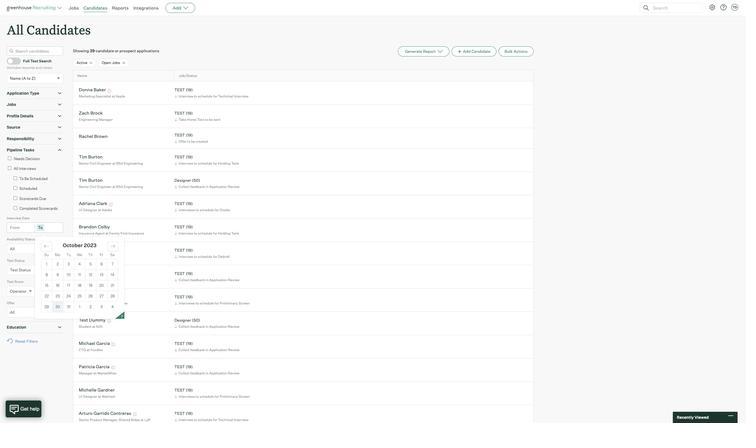 Task type: locate. For each thing, give the bounding box(es) containing it.
status up score
[[19, 268, 31, 273]]

offer
[[179, 140, 187, 144], [7, 301, 15, 306]]

test status up score
[[10, 268, 31, 273]]

2 down patricia davis link
[[90, 305, 92, 310]]

be left sent
[[209, 118, 213, 122]]

patricia garcia
[[79, 365, 110, 370]]

collect feedback in application review link for test dummy
[[174, 325, 241, 330]]

1 vertical spatial (50)
[[192, 319, 200, 323]]

in for jane davis
[[206, 278, 209, 283]]

name down active
[[77, 74, 87, 78]]

2 rsa from the top
[[116, 185, 123, 189]]

text
[[30, 59, 38, 63]]

2 button down patricia davis link
[[85, 302, 96, 313]]

jane davis
[[79, 271, 102, 277]]

jobs left candidates link
[[69, 5, 79, 11]]

1 interview to schedule for holding tank link from the top
[[174, 161, 241, 166]]

1 insurance from the left
[[79, 232, 94, 236]]

tim burton senior civil engineer at rsa engineering up adriana clark has been in onsite for more than 21 days icon
[[79, 178, 143, 189]]

3 down 27 button
[[101, 305, 103, 310]]

for for marketing specialist at apple
[[213, 94, 217, 99]]

0 horizontal spatial be
[[191, 140, 195, 144]]

2 engineer from the top
[[97, 185, 112, 189]]

2 vertical spatial test (19) collect feedback in application review
[[174, 365, 240, 376]]

test
[[174, 88, 185, 92], [174, 111, 185, 116], [174, 133, 185, 138], [174, 155, 185, 160], [174, 202, 185, 206], [174, 225, 185, 230], [174, 248, 185, 253], [174, 272, 185, 277], [174, 295, 185, 300], [174, 342, 185, 347], [174, 365, 185, 370], [174, 389, 185, 393], [174, 412, 185, 417]]

interview inside test (19) interview to schedule for debrief
[[179, 255, 193, 259]]

garcia up "foodies"
[[96, 341, 110, 347]]

13 test from the top
[[174, 412, 185, 417]]

candidates down "jobs" link
[[26, 21, 91, 38]]

(50)
[[192, 178, 200, 183], [192, 319, 200, 323]]

0 vertical spatial burton
[[88, 154, 103, 160]]

civil
[[90, 162, 97, 166], [90, 185, 97, 189]]

1 down su
[[46, 262, 47, 267]]

collect feedback in application review link for jane davis
[[174, 278, 241, 283]]

schedule for marketing specialist at apple
[[198, 94, 212, 99]]

patricia davis link
[[79, 295, 108, 301]]

2 test from the top
[[174, 111, 185, 116]]

technical for donna baker
[[218, 94, 233, 99]]

add inside add candidate link
[[463, 49, 471, 54]]

garcia inside michael garcia link
[[96, 341, 110, 347]]

? button
[[115, 312, 124, 320]]

1 senior from the top
[[79, 162, 89, 166]]

test inside test (19) take home test to be sent
[[197, 118, 204, 122]]

3 button down 27 button
[[96, 302, 107, 313]]

holding for tim burton
[[218, 162, 231, 166]]

candidates
[[83, 5, 107, 11], [26, 21, 91, 38]]

2 test (19) interview to schedule for technical interview from the top
[[174, 412, 249, 423]]

1 vertical spatial preliminary
[[220, 395, 238, 399]]

1 vertical spatial engineer
[[97, 185, 112, 189]]

0 vertical spatial test (19) collect feedback in application review
[[174, 272, 240, 283]]

1 tim burton senior civil engineer at rsa engineering from the top
[[79, 154, 143, 166]]

0 horizontal spatial add
[[173, 5, 181, 11]]

test inside 'test (19) interviews to schedule for onsite'
[[174, 202, 185, 206]]

0 horizontal spatial 4 button
[[74, 259, 85, 270]]

all right 'all interviews' option
[[14, 167, 18, 171]]

arturo garrido contreras
[[79, 411, 131, 417]]

12 (19) from the top
[[186, 389, 193, 393]]

1 vertical spatial candidates
[[26, 21, 91, 38]]

2 feedback from the top
[[190, 278, 205, 283]]

5 (19) from the top
[[186, 202, 193, 206]]

senior for designer (50)
[[79, 185, 89, 189]]

0 vertical spatial tim
[[79, 154, 87, 160]]

All Interviews checkbox
[[8, 167, 12, 170]]

jane davis has been in application review for more than 5 days image
[[103, 273, 108, 277]]

1 designer (50) collect feedback in application review from the top
[[174, 178, 240, 189]]

arturo
[[79, 411, 93, 417]]

0 vertical spatial 1 button
[[41, 259, 52, 270]]

rachel brown link
[[79, 134, 108, 140]]

1 vertical spatial add
[[463, 49, 471, 54]]

viewed
[[695, 416, 709, 421]]

0 horizontal spatial 2
[[57, 262, 59, 267]]

preliminary
[[220, 302, 238, 306], [220, 395, 238, 399]]

manager inside patricia davis product manager at travelnow
[[92, 302, 106, 306]]

1 horizontal spatial 4 button
[[107, 302, 118, 313]]

td button
[[732, 4, 738, 11]]

2 holding from the top
[[218, 232, 231, 236]]

(19) inside test (19) offer to be created
[[186, 133, 193, 138]]

civil down rachel brown link
[[90, 162, 97, 166]]

senior up adriana
[[79, 185, 89, 189]]

5 in from the top
[[206, 372, 209, 376]]

application for patricia garcia
[[209, 372, 227, 376]]

interview to schedule for technical interview link for arturo garrido contreras
[[174, 418, 250, 423]]

product down 25
[[79, 302, 91, 306]]

1 interviews to schedule for preliminary screen link from the top
[[174, 301, 251, 307]]

0 vertical spatial garcia
[[96, 341, 110, 347]]

all down availability in the left of the page
[[10, 247, 15, 252]]

10 button
[[63, 270, 74, 281]]

(19) for insurance agent at family first insurance
[[186, 225, 193, 230]]

to for insurance agent at family first insurance
[[194, 232, 197, 236]]

8 (19) from the top
[[186, 272, 193, 277]]

education
[[7, 326, 26, 330]]

offer to be created link
[[174, 139, 209, 144]]

tim burton link for test
[[79, 154, 103, 161]]

16
[[56, 284, 59, 288]]

manager inside zach brock engineering manager
[[99, 118, 113, 122]]

0 vertical spatial patricia
[[79, 295, 95, 300]]

1 vertical spatial test status
[[10, 268, 31, 273]]

6 test from the top
[[174, 225, 185, 230]]

3 test from the top
[[174, 133, 185, 138]]

ui down adriana
[[79, 208, 82, 213]]

schedule for ux designer at virtuetech
[[198, 255, 212, 259]]

2 tim burton link from the top
[[79, 178, 103, 184]]

0 vertical spatial 4
[[78, 262, 81, 267]]

0 vertical spatial davis
[[105, 248, 117, 253]]

first
[[121, 232, 128, 236]]

20
[[99, 284, 104, 288]]

candidates link
[[83, 5, 107, 11]]

test (19) interviews to schedule for preliminary screen
[[174, 295, 250, 306], [174, 389, 250, 399]]

greenhouse recruiting image
[[7, 5, 57, 11]]

2 preliminary from the top
[[220, 395, 238, 399]]

collect for patricia garcia
[[179, 372, 190, 376]]

insurance down brandon
[[79, 232, 94, 236]]

1 test (19) collect feedback in application review from the top
[[174, 272, 240, 283]]

1 technical from the top
[[218, 94, 233, 99]]

scheduled down be
[[19, 187, 37, 191]]

burton for designer
[[88, 178, 103, 183]]

tim burton link down rachel brown link
[[79, 154, 103, 161]]

7 (19) from the top
[[186, 248, 193, 253]]

4 feedback from the top
[[190, 349, 205, 353]]

1 vertical spatial 4 button
[[107, 302, 118, 313]]

patricia garcia has been in application review for more than 5 days image
[[111, 367, 116, 370]]

1 vertical spatial status
[[14, 259, 25, 263]]

2 patricia from the top
[[79, 365, 95, 370]]

to inside 'test (19) interviews to schedule for onsite'
[[196, 208, 199, 213]]

22 button
[[41, 292, 52, 302]]

1 (19) from the top
[[186, 88, 193, 92]]

scheduled right be
[[30, 177, 48, 181]]

3 down "tu"
[[68, 262, 70, 267]]

1 vertical spatial manager
[[92, 302, 106, 306]]

garcia for patricia garcia
[[96, 365, 110, 370]]

scorecards down 'due'
[[39, 207, 58, 211]]

0 horizontal spatial 1 button
[[41, 259, 52, 270]]

(19) for senior civil engineer at rsa engineering
[[186, 155, 193, 160]]

test (19) interview to schedule for holding tank down created
[[174, 155, 239, 166]]

preliminary for michelle gardner
[[220, 395, 238, 399]]

?
[[121, 315, 123, 320]]

donna baker has been in technical interview for more than 14 days image
[[107, 89, 112, 93]]

garcia up the marketwise
[[96, 365, 110, 370]]

13 (19) from the top
[[186, 412, 193, 417]]

1 vertical spatial interview to schedule for technical interview link
[[174, 418, 250, 423]]

1 in from the top
[[206, 185, 209, 189]]

1 vertical spatial to
[[38, 226, 43, 230]]

39
[[90, 48, 95, 53]]

1 button down su
[[41, 259, 52, 270]]

generate
[[405, 49, 422, 54]]

5 button
[[85, 259, 96, 270]]

designer (50) collect feedback in application review for senior civil engineer at rsa engineering
[[174, 178, 240, 189]]

2 button
[[52, 259, 63, 270], [85, 302, 96, 313]]

travelnow down the 28
[[111, 302, 128, 306]]

27 button
[[96, 292, 107, 302]]

ui down michelle
[[79, 395, 82, 399]]

1 (50) from the top
[[192, 178, 200, 183]]

brandon colby insurance agent at family first insurance
[[79, 225, 144, 236]]

5 collect from the top
[[179, 372, 190, 376]]

interviews
[[19, 167, 36, 171], [179, 208, 195, 213], [179, 302, 195, 306], [179, 395, 195, 399]]

19
[[89, 284, 92, 288]]

interviews to schedule for onsite link
[[174, 208, 232, 213]]

2 interviews to schedule for preliminary screen link from the top
[[174, 395, 251, 400]]

2 designer (50) collect feedback in application review from the top
[[174, 319, 240, 329]]

patricia inside patricia davis product manager at travelnow
[[79, 295, 95, 300]]

test for director at travelnow
[[174, 272, 185, 277]]

0 horizontal spatial 3
[[68, 262, 70, 267]]

to for product manager at travelnow
[[196, 302, 199, 306]]

1 vertical spatial 2 button
[[85, 302, 96, 313]]

0 vertical spatial 2
[[57, 262, 59, 267]]

1 vertical spatial senior
[[79, 185, 89, 189]]

1 test from the top
[[174, 88, 185, 92]]

Search candidates field
[[7, 47, 63, 56]]

patricia inside patricia garcia 'link'
[[79, 365, 95, 370]]

3 collect feedback in application review link from the top
[[174, 325, 241, 330]]

test inside test (19) take home test to be sent
[[174, 111, 185, 116]]

2 in from the top
[[206, 278, 209, 283]]

0 vertical spatial technical
[[218, 94, 233, 99]]

3 button down "tu"
[[63, 259, 74, 270]]

jobs up profile
[[7, 102, 16, 107]]

to for ui designer at adobe
[[196, 208, 199, 213]]

travelnow down jane davis has been in application review for more than 5 days icon
[[96, 278, 113, 283]]

designer (50) collect feedback in application review for student at n/a
[[174, 319, 240, 329]]

tim burton senior civil engineer at rsa engineering down brown
[[79, 154, 143, 166]]

or
[[115, 48, 119, 53]]

0 vertical spatial to
[[19, 177, 24, 181]]

1 vertical spatial tim
[[79, 178, 87, 183]]

to inside test (19) take home test to be sent
[[205, 118, 208, 122]]

1 vertical spatial test (19) collect feedback in application review
[[174, 342, 240, 353]]

for inside 'test (19) interviews to schedule for onsite'
[[215, 208, 219, 213]]

to inside test (19) interview to schedule for debrief
[[194, 255, 197, 259]]

donna baker
[[79, 87, 106, 93]]

1 vertical spatial test (19) interview to schedule for technical interview
[[174, 412, 249, 423]]

engineer up clark
[[97, 185, 112, 189]]

24
[[66, 295, 71, 299]]

3 review from the top
[[228, 325, 240, 329]]

product down garrido
[[90, 419, 102, 423]]

2 technical from the top
[[218, 419, 233, 423]]

1 vertical spatial davis
[[90, 271, 102, 277]]

(19) for cto at foodies
[[186, 342, 193, 347]]

0 vertical spatial holding
[[218, 162, 231, 166]]

0 vertical spatial candidates
[[83, 5, 107, 11]]

1 patricia from the top
[[79, 295, 95, 300]]

0 vertical spatial ui
[[79, 208, 82, 213]]

to down completed scorecards
[[38, 226, 43, 230]]

adriana clark link
[[79, 201, 107, 208]]

candidate
[[96, 48, 114, 53]]

13
[[100, 273, 103, 278]]

4 collect from the top
[[179, 349, 190, 353]]

review for patricia garcia
[[228, 372, 240, 376]]

0 vertical spatial designer (50) collect feedback in application review
[[174, 178, 240, 189]]

designer inside christopher davis ux designer at virtuetech
[[84, 255, 99, 259]]

1 vertical spatial rsa
[[116, 185, 123, 189]]

4 review from the top
[[228, 349, 240, 353]]

reset
[[15, 339, 26, 344]]

scorecards up the completed
[[19, 197, 38, 201]]

name left (a
[[10, 76, 21, 81]]

1 horizontal spatial be
[[209, 118, 213, 122]]

0 vertical spatial test (19) interview to schedule for holding tank
[[174, 155, 239, 166]]

2 down mo at the bottom left
[[57, 262, 59, 267]]

1 vertical spatial patricia
[[79, 365, 95, 370]]

1 vertical spatial technical
[[218, 419, 233, 423]]

2 screen from the top
[[239, 395, 250, 399]]

specialist
[[96, 94, 111, 99]]

1 button down 25 "button" on the bottom of page
[[74, 302, 85, 313]]

1 vertical spatial be
[[191, 140, 195, 144]]

be inside test (19) take home test to be sent
[[209, 118, 213, 122]]

engineer down brown
[[97, 162, 112, 166]]

donna
[[79, 87, 93, 93]]

(19) inside test (19) interview to schedule for debrief
[[186, 248, 193, 253]]

to
[[19, 177, 24, 181], [38, 226, 43, 230]]

2 burton from the top
[[88, 178, 103, 183]]

october 2023 region
[[35, 237, 291, 320]]

21
[[111, 284, 114, 288]]

test (19) interview to schedule for holding tank for burton
[[174, 155, 239, 166]]

Scorecards Due checkbox
[[14, 197, 17, 200]]

2 ui from the top
[[79, 395, 82, 399]]

1 tim burton link from the top
[[79, 154, 103, 161]]

test (19) interview to schedule for debrief
[[174, 248, 230, 259]]

19 button
[[85, 281, 96, 291]]

1 vertical spatial test (19) interviews to schedule for preliminary screen
[[174, 389, 250, 399]]

be left created
[[191, 140, 195, 144]]

test inside test (19) interview to schedule for debrief
[[174, 248, 185, 253]]

2 vertical spatial engineering
[[124, 185, 143, 189]]

to left be
[[19, 177, 24, 181]]

0 vertical spatial add
[[173, 5, 181, 11]]

0 vertical spatial 3 button
[[63, 259, 74, 270]]

0 vertical spatial manager
[[99, 118, 113, 122]]

2 tim burton senior civil engineer at rsa engineering from the top
[[79, 178, 143, 189]]

name for name (a to z)
[[10, 76, 21, 81]]

(50) for student at n/a
[[192, 319, 200, 323]]

schedule for senior civil engineer at rsa engineering
[[198, 162, 212, 166]]

filters
[[26, 339, 38, 344]]

2 tank from the top
[[231, 232, 239, 236]]

0 vertical spatial jobs
[[69, 5, 79, 11]]

review for michael garcia
[[228, 349, 240, 353]]

0 vertical spatial test (19) interview to schedule for technical interview
[[174, 88, 249, 99]]

to be scheduled
[[19, 177, 48, 181]]

application
[[7, 91, 29, 96], [209, 185, 227, 189], [209, 278, 227, 283], [209, 325, 227, 329], [209, 349, 227, 353], [209, 372, 227, 376]]

0 vertical spatial offer
[[179, 140, 187, 144]]

interviews for ui designer at walmart
[[179, 395, 195, 399]]

1 vertical spatial screen
[[239, 395, 250, 399]]

2 vertical spatial davis
[[96, 295, 108, 300]]

1 tank from the top
[[231, 162, 239, 166]]

1 horizontal spatial 1
[[79, 305, 80, 310]]

4 down 28 button
[[111, 305, 114, 310]]

1 preliminary from the top
[[220, 302, 238, 306]]

2 senior from the top
[[79, 185, 89, 189]]

0 vertical spatial 1
[[46, 262, 47, 267]]

schedule for ui designer at adobe
[[200, 208, 214, 213]]

davis inside patricia davis product manager at travelnow
[[96, 295, 108, 300]]

1 horizontal spatial add
[[463, 49, 471, 54]]

1 horizontal spatial name
[[77, 74, 87, 78]]

test for ui designer at adobe
[[174, 202, 185, 206]]

1 vertical spatial designer (50) collect feedback in application review
[[174, 319, 240, 329]]

2 button down mo at the bottom left
[[52, 259, 63, 270]]

manager for brock
[[99, 118, 113, 122]]

1 vertical spatial tim burton senior civil engineer at rsa engineering
[[79, 178, 143, 189]]

1 collect feedback in application review link from the top
[[174, 184, 241, 190]]

4 button down 28 button
[[107, 302, 118, 313]]

2 interview to schedule for technical interview link from the top
[[174, 418, 250, 423]]

manager down 27
[[92, 302, 106, 306]]

schedule for insurance agent at family first insurance
[[198, 232, 212, 236]]

interviews inside 'test (19) interviews to schedule for onsite'
[[179, 208, 195, 213]]

for for insurance agent at family first insurance
[[213, 232, 217, 236]]

jobs right open
[[112, 61, 120, 65]]

all inside availability status element
[[10, 247, 15, 252]]

0 vertical spatial interviews to schedule for preliminary screen link
[[174, 301, 251, 307]]

in for michael garcia
[[206, 349, 209, 353]]

2 interview to schedule for holding tank link from the top
[[174, 231, 241, 236]]

add inside add popup button
[[173, 5, 181, 11]]

candidate reports are now available! apply filters and select "view in app" element
[[398, 47, 450, 57]]

1 test (19) interview to schedule for technical interview from the top
[[174, 88, 249, 99]]

due
[[39, 197, 46, 201]]

2 test (19) collect feedback in application review from the top
[[174, 342, 240, 353]]

1 test (19) interview to schedule for holding tank from the top
[[174, 155, 239, 166]]

tim burton link up adriana clark
[[79, 178, 103, 184]]

1 vertical spatial tim burton link
[[79, 178, 103, 184]]

7 test from the top
[[174, 248, 185, 253]]

1 vertical spatial 3
[[101, 305, 103, 310]]

4 in from the top
[[206, 349, 209, 353]]

5 collect feedback in application review link from the top
[[174, 371, 241, 377]]

collect for test dummy
[[179, 325, 190, 329]]

michael garcia has been in application review for more than 5 days image
[[111, 344, 116, 347]]

0 vertical spatial screen
[[239, 302, 250, 306]]

(19) inside 'test (19) interviews to schedule for onsite'
[[186, 202, 193, 206]]

collect for jane davis
[[179, 278, 190, 283]]

tim for designer
[[79, 178, 87, 183]]

1 civil from the top
[[90, 162, 97, 166]]

2 civil from the top
[[90, 185, 97, 189]]

availability status element
[[7, 237, 63, 258]]

candidates right "jobs" link
[[83, 5, 107, 11]]

test for cto at foodies
[[174, 342, 185, 347]]

0 horizontal spatial jobs
[[7, 102, 16, 107]]

1 rsa from the top
[[116, 162, 123, 166]]

offer left created
[[179, 140, 187, 144]]

14 button
[[107, 270, 118, 281]]

11 test from the top
[[174, 365, 185, 370]]

4 button down ux
[[74, 259, 85, 270]]

add for add
[[173, 5, 181, 11]]

4 down ux
[[78, 262, 81, 267]]

1 interview to schedule for technical interview link from the top
[[174, 94, 250, 99]]

schedule inside 'test (19) interviews to schedule for onsite'
[[200, 208, 214, 213]]

burton up adriana clark
[[88, 178, 103, 183]]

status right availability in the left of the page
[[25, 238, 35, 242]]

status for test status
[[14, 259, 25, 263]]

for for product manager at travelnow
[[215, 302, 219, 306]]

2 (19) from the top
[[186, 111, 193, 116]]

5 test from the top
[[174, 202, 185, 206]]

review for jane davis
[[228, 278, 240, 283]]

senior down arturo
[[79, 419, 89, 423]]

1 burton from the top
[[88, 154, 103, 160]]

interview to schedule for holding tank link
[[174, 161, 241, 166], [174, 231, 241, 236]]

12 test from the top
[[174, 389, 185, 393]]

actions
[[514, 49, 528, 54]]

1 vertical spatial civil
[[90, 185, 97, 189]]

schedule for ui designer at walmart
[[200, 395, 214, 399]]

1 screen from the top
[[239, 302, 250, 306]]

5 feedback from the top
[[190, 372, 205, 376]]

status inside availability status element
[[25, 238, 35, 242]]

garcia inside patricia garcia 'link'
[[96, 365, 110, 370]]

2 collect from the top
[[179, 278, 190, 283]]

25
[[78, 295, 82, 299]]

burton down rachel brown link
[[88, 154, 103, 160]]

1 vertical spatial holding
[[218, 232, 231, 236]]

1 horizontal spatial 3
[[101, 305, 103, 310]]

status for all
[[25, 238, 35, 242]]

all up education
[[10, 311, 15, 315]]

reports link
[[112, 5, 129, 11]]

patricia davis product manager at travelnow
[[79, 295, 128, 306]]

1 horizontal spatial insurance
[[129, 232, 144, 236]]

1 engineer from the top
[[97, 162, 112, 166]]

test for engineering manager
[[174, 111, 185, 116]]

1 horizontal spatial 2 button
[[85, 302, 96, 313]]

2 test (19) interview to schedule for holding tank from the top
[[174, 225, 239, 236]]

1 vertical spatial ui
[[79, 395, 82, 399]]

9 test from the top
[[174, 295, 185, 300]]

1 horizontal spatial to
[[38, 226, 43, 230]]

application type
[[7, 91, 39, 96]]

2 review from the top
[[228, 278, 240, 283]]

7
[[112, 262, 114, 267]]

test dummy
[[79, 318, 106, 324]]

10 test from the top
[[174, 342, 185, 347]]

0 vertical spatial interview to schedule for holding tank link
[[174, 161, 241, 166]]

Completed Scorecards checkbox
[[14, 207, 17, 210]]

virtuetech
[[103, 255, 121, 259]]

1 vertical spatial interview to schedule for holding tank link
[[174, 231, 241, 236]]

test for product manager at travelnow
[[174, 295, 185, 300]]

2 vertical spatial jobs
[[7, 102, 16, 107]]

1 vertical spatial interviews to schedule for preliminary screen link
[[174, 395, 251, 400]]

be
[[25, 177, 29, 181]]

configure image
[[709, 4, 716, 11]]

interview to schedule for holding tank link up test (19) interview to schedule for debrief
[[174, 231, 241, 236]]

0 vertical spatial be
[[209, 118, 213, 122]]

rsa for designer (50)
[[116, 185, 123, 189]]

test status down availability in the left of the page
[[7, 259, 25, 263]]

1 horizontal spatial 2
[[90, 305, 92, 310]]

2023
[[84, 243, 97, 249]]

test (19) collect feedback in application review for patricia garcia
[[174, 365, 240, 376]]

4 (19) from the top
[[186, 155, 193, 160]]

rides
[[131, 419, 140, 423]]

10
[[67, 273, 71, 278]]

0 vertical spatial scorecards
[[19, 197, 38, 201]]

be inside test (19) offer to be created
[[191, 140, 195, 144]]

senior for test (19)
[[79, 162, 89, 166]]

davis inside jane davis link
[[90, 271, 102, 277]]

3 feedback from the top
[[190, 325, 205, 329]]

responsibility
[[7, 136, 34, 141]]

18 button
[[74, 281, 85, 291]]

26 button
[[85, 292, 96, 302]]

application for michael garcia
[[209, 349, 227, 353]]

ui inside the michelle gardner ui designer at walmart
[[79, 395, 82, 399]]

civil up adriana clark
[[90, 185, 97, 189]]

interviews to schedule for preliminary screen link for davis
[[174, 301, 251, 307]]

1 tim from the top
[[79, 154, 87, 160]]

1 vertical spatial burton
[[88, 178, 103, 183]]

4 collect feedback in application review link from the top
[[174, 348, 241, 353]]

insurance right 'first'
[[129, 232, 144, 236]]

holding for brandon colby
[[218, 232, 231, 236]]

schedule inside test (19) interview to schedule for debrief
[[198, 255, 212, 259]]

interview to schedule for debrief link
[[174, 254, 231, 260]]

senior down rachel
[[79, 162, 89, 166]]

davis inside christopher davis ux designer at virtuetech
[[105, 248, 117, 253]]

holding
[[218, 162, 231, 166], [218, 232, 231, 236]]

to for marketing specialist at apple
[[194, 94, 197, 99]]

4 test from the top
[[174, 155, 185, 160]]

to for senior product manager, shared rides at lyft
[[194, 419, 197, 423]]

10 (19) from the top
[[186, 342, 193, 347]]

in for patricia garcia
[[206, 372, 209, 376]]

october 2023
[[63, 243, 97, 249]]

0 vertical spatial preliminary
[[220, 302, 238, 306]]

at inside the michelle gardner ui designer at walmart
[[98, 395, 101, 399]]

test status element
[[7, 258, 63, 280]]

tasks
[[23, 148, 34, 153]]

michael
[[79, 341, 95, 347]]

offer down "operator"
[[7, 301, 15, 306]]

walmart
[[102, 395, 115, 399]]

0 horizontal spatial insurance
[[79, 232, 94, 236]]

interview to schedule for holding tank link down created
[[174, 161, 241, 166]]

1 down 25 "button" on the bottom of page
[[79, 305, 80, 310]]

1 holding from the top
[[218, 162, 231, 166]]

test for insurance agent at family first insurance
[[174, 225, 185, 230]]

tim down rachel
[[79, 154, 87, 160]]

dummy
[[89, 318, 106, 324]]

1 vertical spatial test (19) interview to schedule for holding tank
[[174, 225, 239, 236]]

sa
[[110, 253, 115, 258]]

test dummy has been in application review for more than 5 days image
[[107, 320, 112, 324]]

for inside test (19) interview to schedule for debrief
[[213, 255, 217, 259]]

1 vertical spatial offer
[[7, 301, 15, 306]]

product
[[79, 302, 91, 306], [90, 419, 102, 423]]

at inside brandon colby insurance agent at family first insurance
[[105, 232, 109, 236]]

status down availability status element
[[14, 259, 25, 263]]

2 (50) from the top
[[192, 319, 200, 323]]

6
[[101, 262, 103, 267]]

8 test from the top
[[174, 272, 185, 277]]

interviews for product manager at travelnow
[[179, 302, 195, 306]]

3 collect from the top
[[179, 325, 190, 329]]

0 vertical spatial engineering
[[79, 118, 98, 122]]

5 review from the top
[[228, 372, 240, 376]]

Needs Decision checkbox
[[8, 157, 12, 160]]

2 test (19) interviews to schedule for preliminary screen from the top
[[174, 389, 250, 399]]

(19) inside test (19) take home test to be sent
[[186, 111, 193, 116]]

collect feedback in application review link for patricia garcia
[[174, 371, 241, 377]]

3 test (19) collect feedback in application review from the top
[[174, 365, 240, 376]]

1 test (19) interviews to schedule for preliminary screen from the top
[[174, 295, 250, 306]]

0 horizontal spatial 1
[[46, 262, 47, 267]]

23
[[56, 295, 60, 299]]

test (19) interview to schedule for holding tank down interviews to schedule for onsite link
[[174, 225, 239, 236]]

0 vertical spatial tim burton senior civil engineer at rsa engineering
[[79, 154, 143, 166]]

1 vertical spatial scorecards
[[39, 207, 58, 211]]

22
[[45, 295, 49, 299]]

Scheduled checkbox
[[14, 187, 17, 190]]

13 button
[[96, 270, 107, 281]]

manager down patricia garcia 'link'
[[79, 372, 93, 376]]

tim up adriana
[[79, 178, 87, 183]]

garcia
[[96, 341, 110, 347], [96, 365, 110, 370]]

manager down brock
[[99, 118, 113, 122]]

2 tim from the top
[[79, 178, 87, 183]]

7 button
[[107, 259, 118, 270]]

2 collect feedback in application review link from the top
[[174, 278, 241, 283]]

6 (19) from the top
[[186, 225, 193, 230]]

interview to schedule for holding tank link for burton
[[174, 161, 241, 166]]

add for add candidate
[[463, 49, 471, 54]]

1 feedback from the top
[[190, 185, 205, 189]]

3 in from the top
[[206, 325, 209, 329]]



Task type: describe. For each thing, give the bounding box(es) containing it.
1 vertical spatial scheduled
[[19, 187, 37, 191]]

to for to
[[38, 226, 43, 230]]

for for ui designer at adobe
[[215, 208, 219, 213]]

civil for designer (50)
[[90, 185, 97, 189]]

brandon colby link
[[79, 225, 110, 231]]

jane
[[79, 271, 89, 277]]

0 horizontal spatial offer
[[7, 301, 15, 306]]

test for manager at marketwise
[[174, 365, 185, 370]]

move forward to switch to the next month. image
[[110, 244, 115, 249]]

all inside offer element
[[10, 311, 15, 315]]

test (19) interviews to schedule for preliminary screen for gardner
[[174, 389, 250, 399]]

decision
[[25, 157, 40, 161]]

feedback for patricia garcia
[[190, 372, 205, 376]]

15
[[45, 284, 48, 288]]

designer inside the michelle gardner ui designer at walmart
[[83, 395, 97, 399]]

interviews for ui designer at adobe
[[179, 208, 195, 213]]

marketwise
[[97, 372, 116, 376]]

(19) for marketing specialist at apple
[[186, 88, 193, 92]]

(19) for manager at marketwise
[[186, 365, 193, 370]]

17
[[67, 284, 70, 288]]

5
[[90, 262, 92, 267]]

engineering for designer (50)
[[124, 185, 143, 189]]

1 vertical spatial 4
[[111, 305, 114, 310]]

test for marketing specialist at apple
[[174, 88, 185, 92]]

name for name
[[77, 74, 87, 78]]

engineer for test (19)
[[97, 162, 112, 166]]

adobe
[[102, 208, 112, 213]]

october
[[63, 243, 83, 249]]

prospect
[[120, 48, 136, 53]]

n/a
[[96, 325, 102, 329]]

patricia for patricia davis product manager at travelnow
[[79, 295, 95, 300]]

baker
[[94, 87, 106, 93]]

18
[[78, 284, 81, 288]]

28
[[110, 295, 115, 299]]

interview to schedule for technical interview link for donna baker
[[174, 94, 250, 99]]

test inside test (19) offer to be created
[[174, 133, 185, 138]]

report
[[423, 49, 436, 54]]

29 button
[[41, 302, 52, 313]]

director
[[79, 278, 92, 283]]

feedback for jane davis
[[190, 278, 205, 283]]

offer inside test (19) offer to be created
[[179, 140, 187, 144]]

michael garcia link
[[79, 341, 110, 348]]

application for test dummy
[[209, 325, 227, 329]]

test for ui designer at walmart
[[174, 389, 185, 393]]

in for test dummy
[[206, 325, 209, 329]]

17 button
[[63, 281, 74, 291]]

screen for patricia davis
[[239, 302, 250, 306]]

jobs link
[[69, 5, 79, 11]]

davis for christopher
[[105, 248, 117, 253]]

tim burton link for designer
[[79, 178, 103, 184]]

(19) for director at travelnow
[[186, 272, 193, 277]]

manager,
[[103, 419, 118, 423]]

1 ui from the top
[[79, 208, 82, 213]]

technical for arturo garrido contreras
[[218, 419, 233, 423]]

0 horizontal spatial 3 button
[[63, 259, 74, 270]]

manager at marketwise
[[79, 372, 116, 376]]

arturo garrido contreras has been in technical interview for more than 14 days image
[[132, 414, 137, 417]]

applications
[[137, 48, 159, 53]]

(a
[[22, 76, 26, 81]]

christopher davis link
[[79, 248, 117, 254]]

21 button
[[107, 281, 118, 291]]

test (19) collect feedback in application review for jane davis
[[174, 272, 240, 283]]

11
[[78, 273, 81, 278]]

move backward to switch to the previous month. image
[[44, 244, 49, 249]]

to for senior civil engineer at rsa engineering
[[194, 162, 197, 166]]

burton for test
[[88, 154, 103, 160]]

test (19) collect feedback in application review for michael garcia
[[174, 342, 240, 353]]

1 collect from the top
[[179, 185, 190, 189]]

test for senior civil engineer at rsa engineering
[[174, 155, 185, 160]]

adriana clark
[[79, 201, 107, 207]]

pipeline
[[7, 148, 22, 153]]

test (19) offer to be created
[[174, 133, 208, 144]]

generate report
[[405, 49, 436, 54]]

availability
[[7, 238, 24, 242]]

0 vertical spatial 3
[[68, 262, 70, 267]]

1 vertical spatial 2
[[90, 305, 92, 310]]

all interviews
[[14, 167, 36, 171]]

td
[[733, 5, 737, 9]]

integrations
[[133, 5, 159, 11]]

(19) for engineering manager
[[186, 111, 193, 116]]

zach brock engineering manager
[[79, 110, 113, 122]]

(19) for ui designer at adobe
[[186, 202, 193, 206]]

senior product manager, shared rides at lyft
[[79, 419, 150, 423]]

2 horizontal spatial jobs
[[112, 61, 120, 65]]

2 insurance from the left
[[129, 232, 144, 236]]

cto at foodies
[[79, 349, 103, 353]]

3 senior from the top
[[79, 419, 89, 423]]

to for ux designer at virtuetech
[[194, 255, 197, 259]]

to for to be scheduled
[[19, 177, 24, 181]]

2 vertical spatial status
[[19, 268, 31, 273]]

preliminary for patricia davis
[[220, 302, 238, 306]]

checkmark image
[[9, 59, 14, 63]]

source
[[7, 125, 20, 130]]

0 vertical spatial test status
[[7, 259, 25, 263]]

tank for brandon colby
[[231, 232, 239, 236]]

review for test dummy
[[228, 325, 240, 329]]

at inside patricia davis product manager at travelnow
[[107, 302, 110, 306]]

adriana clark has been in onsite for more than 21 days image
[[108, 203, 113, 207]]

arturo garrido contreras link
[[79, 411, 131, 418]]

and
[[36, 66, 42, 70]]

created
[[196, 140, 208, 144]]

screen for michelle gardner
[[239, 395, 250, 399]]

brandon
[[79, 225, 97, 230]]

To Be Scheduled checkbox
[[14, 177, 17, 180]]

to for ui designer at walmart
[[196, 395, 199, 399]]

collect for michael garcia
[[179, 349, 190, 353]]

agent
[[95, 232, 105, 236]]

name (a to z) option
[[10, 76, 36, 81]]

1 horizontal spatial jobs
[[69, 5, 79, 11]]

engineering for test (19)
[[124, 162, 143, 166]]

25 button
[[74, 292, 85, 302]]

31
[[67, 305, 70, 310]]

0 vertical spatial 2 button
[[52, 259, 63, 270]]

score
[[14, 280, 24, 284]]

0 vertical spatial travelnow
[[96, 278, 113, 283]]

24 button
[[63, 292, 74, 302]]

reset filters button
[[7, 337, 41, 347]]

1 review from the top
[[228, 185, 240, 189]]

garrido
[[94, 411, 109, 417]]

manager for davis
[[92, 302, 106, 306]]

1 horizontal spatial 1 button
[[74, 302, 85, 313]]

test (19) interviews to schedule for preliminary screen for davis
[[174, 295, 250, 306]]

product inside patricia davis product manager at travelnow
[[79, 302, 91, 306]]

take home test to be sent link
[[174, 117, 222, 122]]

all down greenhouse recruiting image
[[7, 21, 24, 38]]

14
[[111, 273, 114, 278]]

for for senior product manager, shared rides at lyft
[[213, 419, 217, 423]]

open
[[102, 61, 111, 65]]

brown
[[94, 134, 108, 139]]

all candidates
[[7, 21, 91, 38]]

ui designer at adobe
[[79, 208, 112, 213]]

(50) for senior civil engineer at rsa engineering
[[192, 178, 200, 183]]

(19) for product manager at travelnow
[[186, 295, 193, 300]]

we
[[77, 253, 82, 258]]

gardner
[[97, 388, 115, 394]]

0 vertical spatial scheduled
[[30, 177, 48, 181]]

patricia for patricia garcia
[[79, 365, 95, 370]]

offer element
[[7, 301, 63, 322]]

test for ux designer at virtuetech
[[174, 248, 185, 253]]

feedback for test dummy
[[190, 325, 205, 329]]

to inside test (19) offer to be created
[[187, 140, 190, 144]]

Score number field
[[36, 287, 63, 297]]

marketing
[[79, 94, 95, 99]]

29
[[45, 305, 49, 310]]

tim burton senior civil engineer at rsa engineering for test
[[79, 154, 143, 166]]

engineer for designer (50)
[[97, 185, 112, 189]]

schedule for senior product manager, shared rides at lyft
[[198, 419, 212, 423]]

interviews to schedule for preliminary screen link for gardner
[[174, 395, 251, 400]]

test (19) take home test to be sent
[[174, 111, 220, 122]]

engineering inside zach brock engineering manager
[[79, 118, 98, 122]]

bulk actions link
[[499, 47, 534, 57]]

davis for patricia
[[96, 295, 108, 300]]

0 horizontal spatial 4
[[78, 262, 81, 267]]

add button
[[166, 3, 195, 13]]

completed scorecards
[[19, 207, 58, 211]]

9 button
[[52, 270, 63, 281]]

details
[[20, 114, 33, 118]]

civil for test (19)
[[90, 162, 97, 166]]

christopher davis ux designer at virtuetech
[[79, 248, 121, 259]]

travelnow inside patricia davis product manager at travelnow
[[111, 302, 128, 306]]

take
[[179, 118, 186, 122]]

1 vertical spatial product
[[90, 419, 102, 423]]

tim burton senior civil engineer at rsa engineering for designer
[[79, 178, 143, 189]]

application for jane davis
[[209, 278, 227, 283]]

0 horizontal spatial scorecards
[[19, 197, 38, 201]]

from
[[10, 226, 20, 230]]

rsa for test (19)
[[116, 162, 123, 166]]

job/status
[[179, 74, 197, 78]]

notes)
[[42, 66, 52, 70]]

2 vertical spatial manager
[[79, 372, 93, 376]]

Search text field
[[652, 4, 698, 12]]

test for senior product manager, shared rides at lyft
[[174, 412, 185, 417]]

feedback for michael garcia
[[190, 349, 205, 353]]

(19) for senior product manager, shared rides at lyft
[[186, 412, 193, 417]]

director at travelnow
[[79, 278, 113, 283]]

adriana
[[79, 201, 95, 207]]

for for ui designer at walmart
[[215, 395, 219, 399]]

student at n/a
[[79, 325, 102, 329]]

1 vertical spatial 3 button
[[96, 302, 107, 313]]

collect feedback in application review link for michael garcia
[[174, 348, 241, 353]]

23 button
[[52, 292, 63, 302]]

0 vertical spatial 4 button
[[74, 259, 85, 270]]

test (19) interview to schedule for technical interview for donna baker
[[174, 88, 249, 99]]

candidate
[[472, 49, 491, 54]]

td button
[[731, 3, 740, 12]]

(19) for ux designer at virtuetech
[[186, 248, 193, 253]]

at inside christopher davis ux designer at virtuetech
[[99, 255, 103, 259]]

scorecards due
[[19, 197, 46, 201]]

27
[[100, 295, 104, 299]]

for for senior civil engineer at rsa engineering
[[213, 162, 217, 166]]



Task type: vqa. For each thing, say whether or not it's contained in the screenshot.


